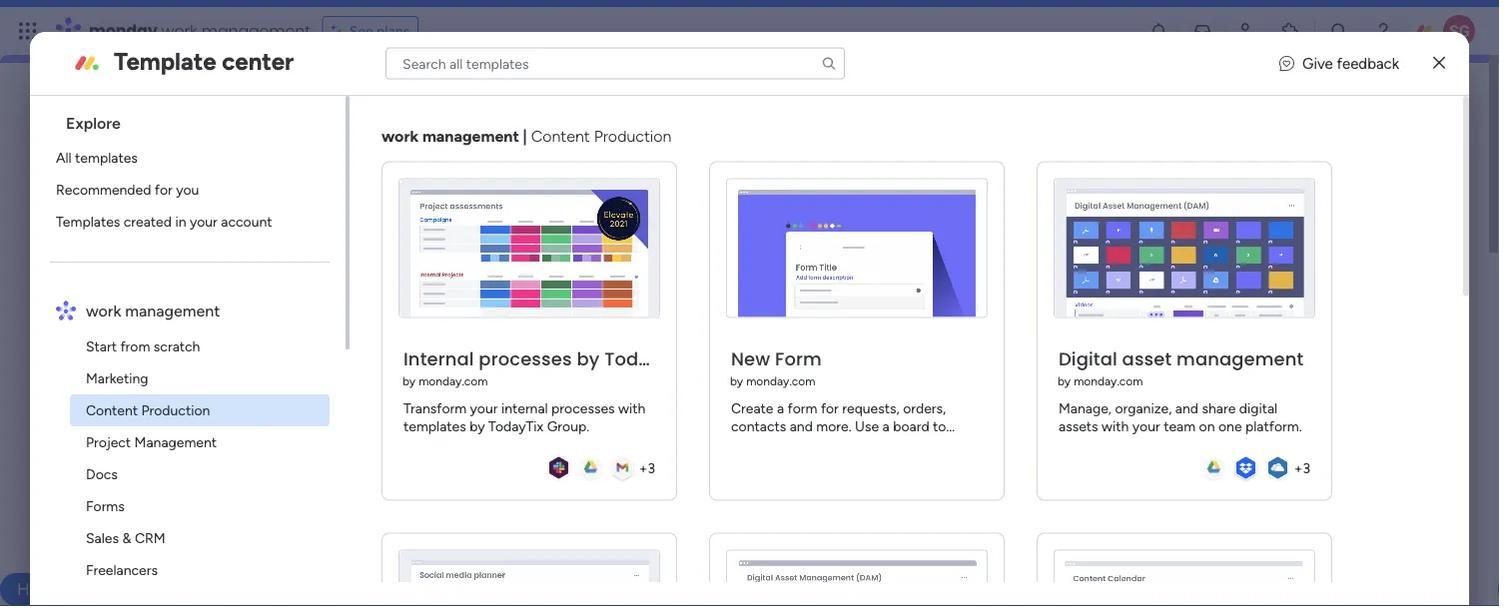 Task type: locate. For each thing, give the bounding box(es) containing it.
explore inside heading
[[66, 113, 121, 132]]

0 vertical spatial explore
[[66, 113, 121, 132]]

content production
[[86, 402, 210, 419]]

templates down transform at the left of the page
[[404, 418, 466, 435]]

close image
[[1434, 56, 1446, 70]]

account
[[221, 213, 272, 230]]

with inside 'manage, organize, and share digital assets with your team on one platform.'
[[1102, 418, 1129, 435]]

to right welcome
[[382, 112, 398, 131]]

unified
[[566, 310, 609, 327]]

and down aspects
[[393, 331, 416, 348]]

notifications image
[[1149, 21, 1169, 41]]

all
[[374, 310, 387, 327]]

1 vertical spatial you
[[705, 331, 729, 348]]

2 horizontal spatial to
[[787, 310, 801, 327]]

from
[[653, 310, 685, 327]]

management
[[202, 19, 310, 42], [390, 126, 580, 165], [423, 127, 519, 146], [370, 257, 476, 278], [125, 301, 220, 320], [577, 331, 660, 348], [1177, 346, 1304, 372], [370, 399, 453, 416], [532, 510, 638, 531]]

1 horizontal spatial explore
[[286, 399, 333, 416]]

0 vertical spatial templates
[[75, 149, 138, 166]]

welcome to work management
[[311, 112, 580, 165]]

work management | content production
[[382, 127, 672, 146]]

your
[[190, 213, 218, 230], [460, 310, 487, 327], [470, 400, 498, 417], [1133, 418, 1161, 435]]

place.
[[613, 310, 649, 327]]

getting started with work management
[[321, 510, 638, 531]]

connect
[[749, 331, 801, 348]]

1 horizontal spatial content
[[531, 127, 590, 146]]

tasks,
[[749, 310, 784, 327]]

1 horizontal spatial one
[[1219, 418, 1242, 435]]

0 vertical spatial to
[[382, 112, 398, 131]]

0 vertical spatial processes
[[479, 346, 572, 372]]

1 horizontal spatial in
[[525, 310, 536, 327]]

project
[[86, 434, 131, 451]]

3 for management
[[1303, 460, 1311, 477]]

and inside 'manage, organize, and share digital assets with your team on one platform.'
[[1176, 400, 1199, 417]]

management inside button
[[370, 399, 453, 416]]

explore element
[[50, 142, 346, 238]]

1 vertical spatial one
[[1219, 418, 1242, 435]]

search image
[[821, 55, 837, 71]]

your down organize,
[[1133, 418, 1161, 435]]

0 horizontal spatial to
[[382, 112, 398, 131]]

3 monday.com from the left
[[1074, 374, 1144, 388]]

digital asset management by monday.com
[[1058, 346, 1304, 388]]

you
[[176, 181, 199, 198], [705, 331, 729, 348]]

1 + 3 from the left
[[639, 460, 655, 477]]

+ 3 for management
[[1295, 460, 1311, 477]]

monday.com down form
[[747, 374, 816, 388]]

templates up recommended
[[75, 149, 138, 166]]

projects,
[[334, 331, 390, 348]]

new
[[731, 346, 771, 372]]

all
[[56, 149, 72, 166]]

1 vertical spatial with
[[1102, 418, 1129, 435]]

0 horizontal spatial with
[[449, 510, 484, 531]]

explore down the 'dots,' on the left
[[286, 399, 333, 416]]

0 vertical spatial one
[[539, 310, 563, 327]]

|
[[523, 127, 527, 146]]

0 horizontal spatial you
[[176, 181, 199, 198]]

2 vertical spatial templates
[[404, 418, 466, 435]]

templates inside transform your internal processes with templates by todaytix group.
[[404, 418, 466, 435]]

0 horizontal spatial production
[[141, 402, 210, 419]]

+ 3
[[639, 460, 655, 477], [1295, 460, 1311, 477]]

freelancers
[[86, 562, 158, 579]]

1 horizontal spatial 3
[[1303, 460, 1311, 477]]

2 + from the left
[[1295, 460, 1303, 477]]

1 vertical spatial processes
[[552, 400, 615, 417]]

1 horizontal spatial production
[[594, 127, 672, 146]]

your right of
[[460, 310, 487, 327]]

to down everyday
[[732, 331, 745, 348]]

transform your internal processes with templates by todaytix group.
[[404, 400, 646, 435]]

2 3 from the left
[[1303, 460, 1311, 477]]

your inside transform your internal processes with templates by todaytix group.
[[470, 400, 498, 417]]

todaytix
[[605, 346, 686, 372], [489, 418, 544, 435]]

0 vertical spatial in
[[175, 213, 186, 230]]

monday up template
[[89, 19, 157, 42]]

by down the digital
[[1058, 374, 1071, 388]]

internal processes by todaytix group by monday.com
[[403, 346, 747, 388]]

0 horizontal spatial +
[[639, 460, 648, 477]]

to right tasks,
[[787, 310, 801, 327]]

management inside welcome to work management
[[390, 126, 580, 165]]

by inside new form by monday.com
[[730, 374, 744, 388]]

shared
[[496, 352, 538, 369]]

see plans
[[349, 22, 410, 39]]

getting started with work management button
[[246, 482, 1243, 561]]

manage,
[[1059, 400, 1112, 417]]

form
[[775, 346, 822, 372]]

0 horizontal spatial monday
[[89, 19, 157, 42]]

0 horizontal spatial monday.com
[[419, 374, 488, 388]]

by down achieve
[[470, 418, 485, 435]]

with down organize,
[[1102, 418, 1129, 435]]

to inside welcome to work management
[[382, 112, 398, 131]]

content right |
[[531, 127, 590, 146]]

0 horizontal spatial explore
[[66, 113, 121, 132]]

monday.com inside new form by monday.com
[[747, 374, 816, 388]]

0 horizontal spatial in
[[175, 213, 186, 230]]

1 horizontal spatial monday
[[490, 331, 540, 348]]

list box containing explore
[[38, 96, 350, 606]]

0 vertical spatial with
[[619, 400, 646, 417]]

start from scratch
[[86, 338, 200, 355]]

1 vertical spatial templates
[[456, 399, 519, 416]]

you right for at the top left
[[176, 181, 199, 198]]

1 vertical spatial in
[[525, 310, 536, 327]]

platform.
[[1246, 418, 1302, 435]]

1 vertical spatial production
[[141, 402, 210, 419]]

see
[[349, 22, 373, 39]]

0 vertical spatial you
[[176, 181, 199, 198]]

select product image
[[18, 21, 38, 41]]

in right created
[[175, 213, 186, 230]]

0 vertical spatial monday
[[89, 19, 157, 42]]

processes up group.
[[552, 400, 615, 417]]

one left the unified
[[539, 310, 563, 327]]

invite members image
[[1237, 21, 1257, 41]]

None search field
[[386, 47, 845, 79]]

1 horizontal spatial monday.com
[[747, 374, 816, 388]]

1 monday.com from the left
[[419, 374, 488, 388]]

inbox image
[[1193, 21, 1213, 41]]

and up team
[[1176, 400, 1199, 417]]

0 horizontal spatial todaytix
[[489, 418, 544, 435]]

1 horizontal spatial + 3
[[1295, 460, 1311, 477]]

one
[[539, 310, 563, 327], [1219, 418, 1242, 435]]

internal
[[404, 346, 474, 372]]

start
[[86, 338, 117, 355]]

0 horizontal spatial + 3
[[639, 460, 655, 477]]

1 horizontal spatial todaytix
[[605, 346, 686, 372]]

your inside explore element
[[190, 213, 218, 230]]

product
[[480, 257, 544, 278]]

forms
[[86, 498, 125, 515]]

processes
[[479, 346, 572, 372], [552, 400, 615, 417]]

explore work management templates button
[[270, 392, 535, 424]]

todaytix inside internal processes by todaytix group by monday.com
[[605, 346, 686, 372]]

production down the search all templates search field
[[594, 127, 672, 146]]

monday.com down achieve
[[419, 374, 488, 388]]

templates
[[75, 149, 138, 166], [456, 399, 519, 416], [404, 418, 466, 435]]

work management product
[[326, 257, 544, 278]]

1 vertical spatial todaytix
[[489, 418, 544, 435]]

1 vertical spatial explore
[[286, 399, 333, 416]]

to
[[382, 112, 398, 131], [787, 310, 801, 327], [732, 331, 745, 348]]

1 + from the left
[[639, 460, 648, 477]]

project management
[[86, 434, 217, 451]]

0 horizontal spatial one
[[539, 310, 563, 327]]

list box
[[38, 96, 350, 606]]

and down processes,
[[418, 352, 441, 369]]

your left internal
[[470, 400, 498, 417]]

by up explore work management templates button
[[403, 374, 416, 388]]

in up shared
[[525, 310, 536, 327]]

internal
[[502, 400, 548, 417]]

monday.com down the digital
[[1074, 374, 1144, 388]]

getting
[[321, 510, 383, 531]]

give feedback link
[[1280, 52, 1400, 75]]

1 horizontal spatial with
[[619, 400, 646, 417]]

2 + 3 from the left
[[1295, 460, 1311, 477]]

0 vertical spatial production
[[594, 127, 672, 146]]

center
[[222, 47, 294, 76]]

by inside transform your internal processes with templates by todaytix group.
[[470, 418, 485, 435]]

2 horizontal spatial monday.com
[[1074, 374, 1144, 388]]

+
[[639, 460, 648, 477], [1295, 460, 1303, 477]]

content up project
[[86, 402, 138, 419]]

created
[[124, 213, 172, 230]]

you down everyday
[[705, 331, 729, 348]]

content
[[531, 127, 590, 146], [86, 402, 138, 419]]

processes,
[[420, 331, 486, 348]]

0 vertical spatial todaytix
[[605, 346, 686, 372]]

in inside manage and run all aspects of your work in one unified place. from everyday tasks, to advanced projects, and processes, monday work management allows you to connect the dots, work smarter, and achieve shared goals.
[[525, 310, 536, 327]]

one down 'share'
[[1219, 418, 1242, 435]]

0 horizontal spatial content
[[86, 402, 138, 419]]

2 monday.com from the left
[[747, 374, 816, 388]]

asset
[[1123, 346, 1172, 372]]

with
[[619, 400, 646, 417], [1102, 418, 1129, 435], [449, 510, 484, 531]]

2 horizontal spatial with
[[1102, 418, 1129, 435]]

explore work management templates
[[286, 399, 519, 416]]

1 3 from the left
[[648, 460, 655, 477]]

and left run
[[323, 310, 347, 327]]

and
[[323, 310, 347, 327], [393, 331, 416, 348], [418, 352, 441, 369], [1176, 400, 1199, 417]]

achieve
[[444, 352, 492, 369]]

with down internal processes by todaytix group by monday.com
[[619, 400, 646, 417]]

2 vertical spatial with
[[449, 510, 484, 531]]

+ for management
[[1295, 460, 1303, 477]]

templates down achieve
[[456, 399, 519, 416]]

monday up shared
[[490, 331, 540, 348]]

with right started
[[449, 510, 484, 531]]

templates inside explore element
[[75, 149, 138, 166]]

work management templates element
[[50, 331, 346, 606]]

run
[[350, 310, 370, 327]]

everyday
[[689, 310, 745, 327]]

by down new
[[730, 374, 744, 388]]

3
[[648, 460, 655, 477], [1303, 460, 1311, 477]]

0 horizontal spatial 3
[[648, 460, 655, 477]]

todaytix down place.
[[605, 346, 686, 372]]

manage, organize, and share digital assets with your team on one platform.
[[1059, 400, 1302, 435]]

templates inside button
[[456, 399, 519, 416]]

todaytix down internal
[[489, 418, 544, 435]]

1 vertical spatial monday
[[490, 331, 540, 348]]

by
[[577, 346, 600, 372], [403, 374, 416, 388], [730, 374, 744, 388], [1058, 374, 1071, 388], [470, 418, 485, 435]]

1 vertical spatial content
[[86, 402, 138, 419]]

monday.com
[[419, 374, 488, 388], [747, 374, 816, 388], [1074, 374, 1144, 388]]

1 horizontal spatial +
[[1295, 460, 1303, 477]]

explore up all templates
[[66, 113, 121, 132]]

one inside 'manage, organize, and share digital assets with your team on one platform.'
[[1219, 418, 1242, 435]]

your left account
[[190, 213, 218, 230]]

monday
[[89, 19, 157, 42], [490, 331, 540, 348]]

in
[[175, 213, 186, 230], [525, 310, 536, 327]]

production up management
[[141, 402, 210, 419]]

explore inside button
[[286, 399, 333, 416]]

help button
[[0, 574, 70, 606]]

1 horizontal spatial you
[[705, 331, 729, 348]]

1 horizontal spatial to
[[732, 331, 745, 348]]

production
[[594, 127, 672, 146], [141, 402, 210, 419]]

processes up internal
[[479, 346, 572, 372]]



Task type: describe. For each thing, give the bounding box(es) containing it.
scratch
[[154, 338, 200, 355]]

see plans button
[[322, 16, 419, 46]]

transform
[[404, 400, 467, 417]]

with inside dropdown button
[[449, 510, 484, 531]]

allows
[[663, 331, 702, 348]]

Search all templates search field
[[386, 47, 845, 79]]

monday inside manage and run all aspects of your work in one unified place. from everyday tasks, to advanced projects, and processes, monday work management allows you to connect the dots, work smarter, and achieve shared goals.
[[490, 331, 540, 348]]

of
[[443, 310, 456, 327]]

recommended for you
[[56, 181, 199, 198]]

for
[[155, 181, 173, 198]]

with inside transform your internal processes with templates by todaytix group.
[[619, 400, 646, 417]]

new form by monday.com
[[730, 346, 822, 388]]

work inside getting started with work management dropdown button
[[489, 510, 528, 531]]

work management
[[86, 301, 220, 320]]

digital
[[1059, 346, 1118, 372]]

monday.com inside internal processes by todaytix group by monday.com
[[419, 374, 488, 388]]

your inside manage and run all aspects of your work in one unified place. from everyday tasks, to advanced projects, and processes, monday work management allows you to connect the dots, work smarter, and achieve shared goals.
[[460, 310, 487, 327]]

one inside manage and run all aspects of your work in one unified place. from everyday tasks, to advanced projects, and processes, monday work management allows you to connect the dots, work smarter, and achieve shared goals.
[[539, 310, 563, 327]]

&
[[122, 530, 131, 547]]

sales & crm
[[86, 530, 165, 547]]

assets
[[1059, 418, 1099, 435]]

2 vertical spatial to
[[732, 331, 745, 348]]

production inside work management templates element
[[141, 402, 210, 419]]

group.
[[547, 418, 590, 435]]

explore for explore work management templates
[[286, 399, 333, 416]]

monday.com inside digital asset management by monday.com
[[1074, 374, 1144, 388]]

marketing
[[86, 370, 148, 387]]

template center
[[114, 47, 294, 76]]

crm
[[135, 530, 165, 547]]

manage
[[270, 310, 320, 327]]

share
[[1202, 400, 1236, 417]]

management inside dropdown button
[[532, 510, 638, 531]]

explore heading
[[50, 96, 346, 142]]

give feedback
[[1303, 54, 1400, 72]]

smarter,
[[363, 352, 414, 369]]

you inside explore element
[[176, 181, 199, 198]]

monday work management
[[89, 19, 310, 42]]

template
[[114, 47, 216, 76]]

plans
[[377, 22, 410, 39]]

all templates
[[56, 149, 138, 166]]

aspects
[[391, 310, 439, 327]]

management
[[135, 434, 217, 451]]

sam green image
[[1444, 15, 1476, 47]]

1 vertical spatial to
[[787, 310, 801, 327]]

processes inside internal processes by todaytix group by monday.com
[[479, 346, 572, 372]]

goals.
[[541, 352, 577, 369]]

+ for by
[[639, 460, 648, 477]]

help
[[17, 579, 53, 600]]

v2 user feedback image
[[1280, 52, 1295, 75]]

help image
[[1374, 21, 1394, 41]]

welcome
[[311, 112, 378, 131]]

management inside manage and run all aspects of your work in one unified place. from everyday tasks, to advanced projects, and processes, monday work management allows you to connect the dots, work smarter, and achieve shared goals.
[[577, 331, 660, 348]]

digital
[[1240, 400, 1278, 417]]

manage and run all aspects of your work in one unified place. from everyday tasks, to advanced projects, and processes, monday work management allows you to connect the dots, work smarter, and achieve shared goals.
[[270, 310, 801, 369]]

organize,
[[1115, 400, 1172, 417]]

the
[[270, 352, 291, 369]]

3 for by
[[648, 460, 655, 477]]

docs
[[86, 466, 118, 483]]

by right goals. on the left bottom
[[577, 346, 600, 372]]

work inside welcome to work management
[[311, 126, 382, 165]]

on
[[1200, 418, 1215, 435]]

management inside digital asset management by monday.com
[[1177, 346, 1304, 372]]

todaytix inside transform your internal processes with templates by todaytix group.
[[489, 418, 544, 435]]

templates
[[56, 213, 120, 230]]

recommended
[[56, 181, 151, 198]]

dots,
[[294, 352, 326, 369]]

group
[[691, 346, 747, 372]]

templates created in your account
[[56, 213, 272, 230]]

feedback
[[1337, 54, 1400, 72]]

work inside explore work management templates button
[[336, 399, 367, 416]]

0 vertical spatial content
[[531, 127, 590, 146]]

apps image
[[1281, 21, 1301, 41]]

your inside 'manage, organize, and share digital assets with your team on one platform.'
[[1133, 418, 1161, 435]]

processes inside transform your internal processes with templates by todaytix group.
[[552, 400, 615, 417]]

from
[[120, 338, 150, 355]]

by inside digital asset management by monday.com
[[1058, 374, 1071, 388]]

you inside manage and run all aspects of your work in one unified place. from everyday tasks, to advanced projects, and processes, monday work management allows you to connect the dots, work smarter, and achieve shared goals.
[[705, 331, 729, 348]]

+ 3 for by
[[639, 460, 655, 477]]

started
[[387, 510, 445, 531]]

explore for explore
[[66, 113, 121, 132]]

advanced
[[270, 331, 331, 348]]

search everything image
[[1330, 21, 1350, 41]]

give
[[1303, 54, 1334, 72]]

in inside explore element
[[175, 213, 186, 230]]

content inside work management templates element
[[86, 402, 138, 419]]

team
[[1164, 418, 1196, 435]]

sales
[[86, 530, 119, 547]]



Task type: vqa. For each thing, say whether or not it's contained in the screenshot.
/ related to Invite / 1
no



